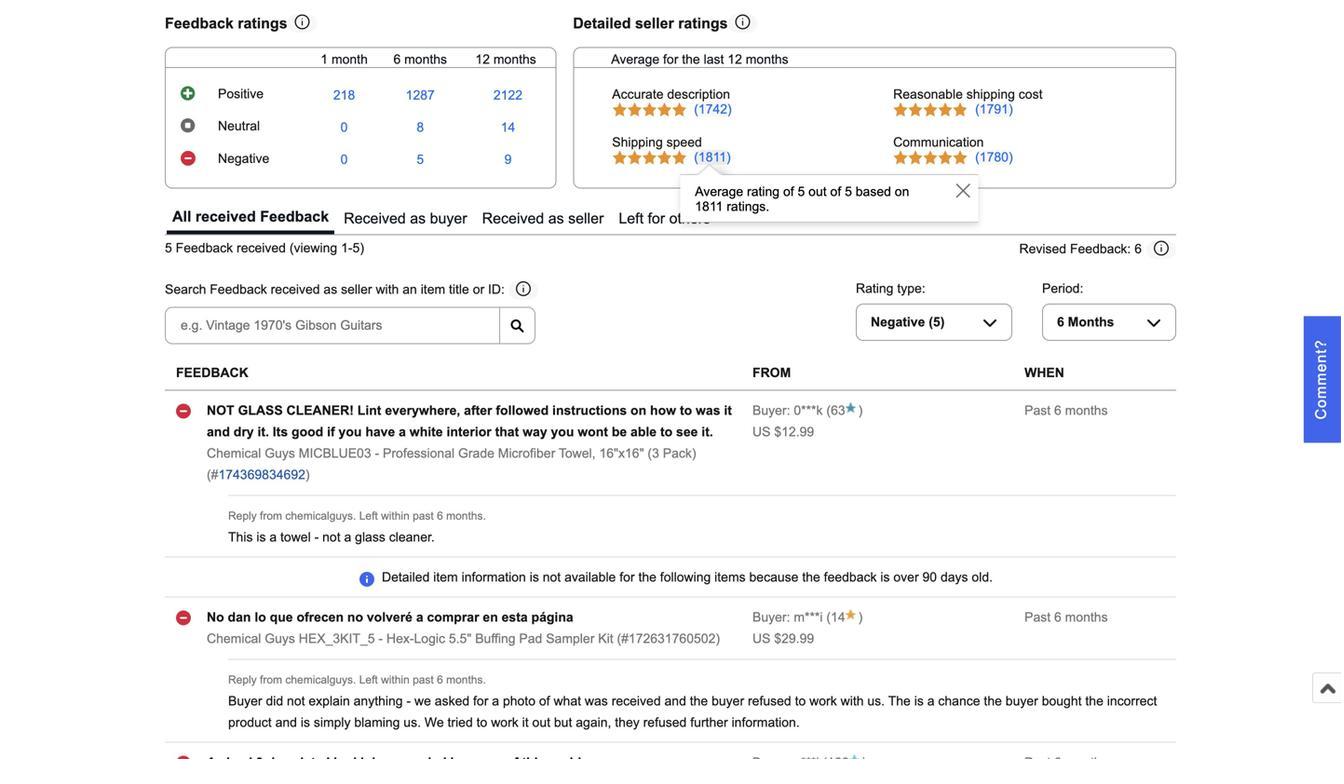 Task type: vqa. For each thing, say whether or not it's contained in the screenshot.


Task type: describe. For each thing, give the bounding box(es) containing it.
1 vertical spatial )
[[305, 468, 310, 482]]

que
[[270, 610, 293, 625]]

0 vertical spatial seller
[[635, 15, 674, 31]]

received as seller
[[482, 210, 604, 227]]

left for for
[[359, 674, 378, 686]]

1811 ratings received on shipping speed. click to check average rating. element
[[694, 150, 731, 165]]

buyer: for $29.99
[[753, 610, 790, 625]]

received as buyer
[[344, 210, 467, 227]]

6 inside popup button
[[1057, 315, 1065, 329]]

1 12 from the left
[[475, 52, 490, 67]]

us $12.99
[[753, 425, 814, 439]]

0 horizontal spatial work
[[491, 716, 519, 730]]

1 vertical spatial and
[[665, 694, 686, 709]]

rating
[[856, 281, 894, 296]]

esta
[[502, 610, 528, 625]]

feedback inside button
[[260, 208, 329, 225]]

5 down 8 button
[[417, 152, 424, 167]]

for up accurate description
[[663, 52, 678, 67]]

blaming
[[354, 716, 400, 730]]

5 button
[[417, 152, 424, 167]]

the right bought
[[1086, 694, 1104, 709]]

comment? link
[[1304, 316, 1341, 443]]

2 horizontal spatial buyer
[[1006, 694, 1038, 709]]

micblue03
[[299, 446, 371, 461]]

5 left based
[[845, 184, 852, 199]]

0 for 5
[[341, 152, 348, 167]]

speed
[[667, 135, 702, 150]]

select the type of feedback rating you want to see element
[[856, 281, 926, 296]]

detailed for detailed item information is not available for the following items because the feedback is over 90 days old.
[[382, 570, 430, 585]]

months up 2122
[[494, 52, 536, 67]]

all received feedback button
[[167, 203, 334, 234]]

us for us $29.99
[[753, 632, 771, 646]]

1 vertical spatial not
[[543, 570, 561, 585]]

feedback down 5 feedback received (viewing 1-5) at left
[[210, 282, 267, 297]]

logic
[[414, 632, 445, 646]]

chemical inside 'chemical guys micblue03 - professional grade microfiber towel, 16"x16" (3 pack) (#'
[[207, 446, 261, 461]]

months
[[1068, 315, 1115, 329]]

2 vertical spatial and
[[275, 716, 297, 730]]

others
[[669, 210, 711, 227]]

0 for 8
[[341, 120, 348, 135]]

not glass cleaner! lint everywhere, after followed instructions on how to was it and dry it. its good if you have a white interior that way you wont be able to see it.
[[207, 404, 732, 439]]

revised
[[1020, 242, 1067, 256]]

0 vertical spatial us.
[[868, 694, 885, 709]]

(viewing
[[290, 241, 337, 255]]

no dan lo que ofrecen no volveré a comprar en esta página element
[[207, 610, 573, 625]]

of inside reply from chemicalguys . left within past 6 months. buyer did not explain anything - we asked for a photo of what was received and the buyer refused to work with us. the is a chance the buyer bought the incorrect product and is simply blaming us. we tried to work it out but again, they refused further information.
[[539, 694, 550, 709]]

feedback
[[824, 570, 877, 585]]

( 14
[[823, 610, 845, 625]]

be
[[612, 425, 627, 439]]

. for anything
[[353, 674, 356, 686]]

reply for this
[[228, 510, 257, 522]]

0 vertical spatial refused
[[748, 694, 792, 709]]

not inside reply from chemicalguys . left within past 6 months. buyer did not explain anything - we asked for a photo of what was received and the buyer refused to work with us. the is a chance the buyer bought the incorrect product and is simply blaming us. we tried to work it out but again, they refused further information.
[[287, 694, 305, 709]]

( for 63
[[827, 404, 831, 418]]

arrived 3 days late i had jobs canceled  because of this problem element
[[207, 756, 600, 759]]

received as buyer button
[[338, 203, 473, 234]]

kit
[[598, 632, 613, 646]]

past for asked
[[413, 674, 434, 686]]

all received feedback
[[172, 208, 329, 225]]

reply from chemicalguys . left within past 6 months. this is a towel - not a glass cleaner.
[[228, 510, 486, 545]]

( for 14
[[827, 610, 831, 625]]

it inside reply from chemicalguys . left within past 6 months. buyer did not explain anything - we asked for a photo of what was received and the buyer refused to work with us. the is a chance the buyer bought the incorrect product and is simply blaming us. we tried to work it out but again, they refused further information.
[[522, 716, 529, 730]]

past for ( 14
[[1025, 610, 1051, 625]]

0 horizontal spatial us.
[[404, 716, 421, 730]]

feedback down all at the top left of page
[[176, 241, 233, 255]]

(1780) button
[[975, 150, 1013, 165]]

negative for negative
[[218, 152, 269, 166]]

0 vertical spatial 14
[[501, 120, 515, 135]]

9 button
[[505, 152, 512, 167]]

cleaner!
[[286, 404, 354, 418]]

(1780)
[[975, 150, 1013, 165]]

shipping
[[612, 135, 663, 150]]

1-
[[341, 241, 353, 255]]

over
[[894, 570, 919, 585]]

1811
[[695, 199, 723, 214]]

but
[[554, 716, 572, 730]]

the right chance
[[984, 694, 1002, 709]]

description
[[667, 87, 730, 102]]

- inside no dan lo que ofrecen no volveré a comprar en esta página chemical guys hex_3kit_5 - hex-logic 5.5" buffing pad sampler kit (#172631760502)
[[379, 632, 383, 646]]

within for glass
[[381, 510, 410, 522]]

is right the
[[914, 694, 924, 709]]

to left see
[[660, 425, 673, 439]]

negative (5)
[[871, 315, 945, 329]]

microfiber
[[498, 446, 555, 461]]

) for no dan lo que ofrecen no volveré a comprar en esta página
[[859, 610, 863, 625]]

professional
[[383, 446, 455, 461]]

5 up search
[[165, 241, 172, 255]]

months down 6 months
[[1065, 404, 1108, 418]]

is right information
[[530, 570, 539, 585]]

neutral
[[218, 119, 260, 133]]

feedback replied by seller chemicalguys. element for not
[[228, 674, 353, 686]]

is left simply
[[301, 716, 310, 730]]

left within past 6 months. element for glass
[[359, 510, 486, 522]]

6 up bought
[[1054, 610, 1062, 625]]

incorrect
[[1107, 694, 1157, 709]]

0 button for 8
[[341, 120, 348, 135]]

months up 1287
[[404, 52, 447, 67]]

seller inside button
[[568, 210, 604, 227]]

(#
[[207, 468, 218, 482]]

feedback up positive
[[165, 15, 234, 31]]

the
[[888, 694, 911, 709]]

not
[[207, 404, 234, 418]]

feedback replied by seller chemicalguys. element for a
[[228, 510, 353, 522]]

select the feedback time period you want to see element
[[1042, 281, 1084, 296]]

( 63
[[823, 404, 845, 418]]

left for others button
[[613, 203, 716, 234]]

63
[[831, 404, 845, 418]]

a left glass
[[344, 530, 351, 545]]

see
[[676, 425, 698, 439]]

month
[[332, 52, 368, 67]]

they
[[615, 716, 640, 730]]

last
[[704, 52, 724, 67]]

detailed for detailed seller ratings
[[573, 15, 631, 31]]

out inside reply from chemicalguys . left within past 6 months. buyer did not explain anything - we asked for a photo of what was received and the buyer refused to work with us. the is a chance the buyer bought the incorrect product and is simply blaming us. we tried to work it out but again, they refused further information.
[[532, 716, 551, 730]]

dry
[[234, 425, 254, 439]]

chemicalguys for explain
[[285, 674, 353, 686]]

1 you from the left
[[339, 425, 362, 439]]

dan
[[228, 610, 251, 625]]

left within past 6 months. element for asked
[[359, 674, 486, 686]]

1 horizontal spatial of
[[783, 184, 794, 199]]

0 vertical spatial item
[[421, 282, 445, 297]]

white
[[410, 425, 443, 439]]

m***i
[[794, 610, 823, 625]]

0 vertical spatial work
[[810, 694, 837, 709]]

is left over
[[881, 570, 890, 585]]

received as seller button
[[477, 203, 610, 234]]

218 button
[[333, 88, 355, 103]]

title
[[449, 282, 469, 297]]

when element
[[1025, 366, 1065, 380]]

as for seller
[[548, 210, 564, 227]]

1 vertical spatial item
[[433, 570, 458, 585]]

218
[[333, 88, 355, 103]]

as for buyer
[[410, 210, 426, 227]]

6 right "feedback:"
[[1135, 242, 1142, 256]]

average rating of 5 out of 5 based on 1811 ratings.
[[695, 184, 910, 214]]

and inside not glass cleaner! lint everywhere, after followed instructions on how to was it and dry it. its good if you have a white interior that way you wont be able to see it.
[[207, 425, 230, 439]]

1 horizontal spatial buyer
[[712, 694, 744, 709]]

towel
[[280, 530, 311, 545]]

feedback element
[[176, 366, 249, 380]]

we
[[415, 694, 431, 709]]

months. for cleaner.
[[446, 510, 486, 522]]

detailed item information is not available for the following items because the feedback is over 90 days old.
[[382, 570, 993, 585]]

6 down when
[[1054, 404, 1062, 418]]

information
[[462, 570, 526, 585]]

- inside reply from chemicalguys . left within past 6 months. buyer did not explain anything - we asked for a photo of what was received and the buyer refused to work with us. the is a chance the buyer bought the incorrect product and is simply blaming us. we tried to work it out but again, they refused further information.
[[407, 694, 411, 709]]

negative for negative (5)
[[871, 315, 925, 329]]

asked
[[435, 694, 470, 709]]

the left following
[[639, 570, 657, 585]]

type:
[[897, 281, 926, 296]]

6 right month
[[394, 52, 401, 67]]

shipping speed
[[612, 135, 702, 150]]

2 horizontal spatial of
[[830, 184, 841, 199]]

grade
[[458, 446, 495, 461]]

the right because
[[802, 570, 820, 585]]

a inside no dan lo que ofrecen no volveré a comprar en esta página chemical guys hex_3kit_5 - hex-logic 5.5" buffing pad sampler kit (#172631760502)
[[416, 610, 423, 625]]

ofrecen
[[297, 610, 344, 625]]

information.
[[732, 716, 800, 730]]

days
[[941, 570, 968, 585]]

from for did
[[260, 674, 282, 686]]

(1742) button
[[694, 102, 732, 117]]

1 horizontal spatial 14
[[831, 610, 845, 625]]

hex_3kit_5
[[299, 632, 375, 646]]

a left chance
[[928, 694, 935, 709]]

from element
[[753, 366, 791, 380]]

- inside 'chemical guys micblue03 - professional grade microfiber towel, 16"x16" (3 pack) (#'
[[375, 446, 379, 461]]

hex-
[[387, 632, 414, 646]]

us for us $12.99
[[753, 425, 771, 439]]

past 6 months for 63
[[1025, 404, 1108, 418]]

with inside reply from chemicalguys . left within past 6 months. buyer did not explain anything - we asked for a photo of what was received and the buyer refused to work with us. the is a chance the buyer bought the incorrect product and is simply blaming us. we tried to work it out but again, they refused further information.
[[841, 694, 864, 709]]

is inside reply from chemicalguys . left within past 6 months. this is a towel - not a glass cleaner.
[[256, 530, 266, 545]]

guys inside 'chemical guys micblue03 - professional grade microfiber towel, 16"x16" (3 pack) (#'
[[265, 446, 295, 461]]



Task type: locate. For each thing, give the bounding box(es) containing it.
2 past 6 months element from the top
[[1025, 610, 1108, 625]]

2 ratings from the left
[[678, 15, 728, 31]]

0 horizontal spatial 12
[[475, 52, 490, 67]]

tried
[[448, 716, 473, 730]]

and down not in the bottom of the page
[[207, 425, 230, 439]]

on right based
[[895, 184, 910, 199]]

1 reply from the top
[[228, 510, 257, 522]]

6 inside reply from chemicalguys . left within past 6 months. this is a towel - not a glass cleaner.
[[437, 510, 443, 522]]

months. for for
[[446, 674, 486, 686]]

left up anything
[[359, 674, 378, 686]]

. inside reply from chemicalguys . left within past 6 months. this is a towel - not a glass cleaner.
[[353, 510, 356, 522]]

sampler
[[546, 632, 595, 646]]

2 vertical spatial )
[[859, 610, 863, 625]]

14
[[501, 120, 515, 135], [831, 610, 845, 625]]

$12.99
[[774, 425, 814, 439]]

12 right last
[[728, 52, 742, 67]]

. inside reply from chemicalguys . left within past 6 months. buyer did not explain anything - we asked for a photo of what was received and the buyer refused to work with us. the is a chance the buyer bought the incorrect product and is simply blaming us. we tried to work it out but again, they refused further information.
[[353, 674, 356, 686]]

to right 'tried'
[[477, 716, 487, 730]]

the
[[682, 52, 700, 67], [639, 570, 657, 585], [802, 570, 820, 585], [690, 694, 708, 709], [984, 694, 1002, 709], [1086, 694, 1104, 709]]

2 months. from the top
[[446, 674, 486, 686]]

1 past 6 months from the top
[[1025, 404, 1108, 418]]

0 vertical spatial negative
[[218, 152, 269, 166]]

buyer did not explain anything - we asked for a photo of what was received and the buyer refused to work with us. the is a chance the buyer bought the incorrect product and is simply blaming us. we tried to work it out but again, they refused further information. element
[[228, 694, 1157, 730]]

1 vertical spatial guys
[[265, 632, 295, 646]]

on up "able"
[[631, 404, 647, 418]]

1 vertical spatial months.
[[446, 674, 486, 686]]

refused up information.
[[748, 694, 792, 709]]

chemical inside no dan lo que ofrecen no volveré a comprar en esta página chemical guys hex_3kit_5 - hex-logic 5.5" buffing pad sampler kit (#172631760502)
[[207, 632, 261, 646]]

buyer: for $12.99
[[753, 404, 790, 418]]

chemicalguys inside reply from chemicalguys . left within past 6 months. buyer did not explain anything - we asked for a photo of what was received and the buyer refused to work with us. the is a chance the buyer bought the incorrect product and is simply blaming us. we tried to work it out but again, they refused further information.
[[285, 674, 353, 686]]

anything
[[354, 694, 403, 709]]

14 down the 2122 button
[[501, 120, 515, 135]]

1 horizontal spatial and
[[275, 716, 297, 730]]

1 chemicalguys from the top
[[285, 510, 353, 522]]

pack)
[[663, 446, 696, 461]]

1 vertical spatial left
[[359, 510, 378, 522]]

0 vertical spatial feedback replied by seller chemicalguys. element
[[228, 510, 353, 522]]

guys down "que"
[[265, 632, 295, 646]]

1 past 6 months element from the top
[[1025, 404, 1108, 418]]

you right if
[[339, 425, 362, 439]]

0 vertical spatial past
[[1025, 404, 1051, 418]]

received up they
[[612, 694, 661, 709]]

1 vertical spatial us.
[[404, 716, 421, 730]]

2 0 from the top
[[341, 152, 348, 167]]

1 vertical spatial from
[[260, 674, 282, 686]]

average inside the average rating of 5 out of 5 based on 1811 ratings.
[[695, 184, 743, 199]]

( right 0***k
[[827, 404, 831, 418]]

2 from from the top
[[260, 674, 282, 686]]

8
[[417, 120, 424, 135]]

chemicalguys up this is a towel - not a glass cleaner. element
[[285, 510, 353, 522]]

as
[[410, 210, 426, 227], [548, 210, 564, 227], [324, 282, 337, 297]]

1 vertical spatial chemical
[[207, 632, 261, 646]]

towel,
[[559, 446, 596, 461]]

1 us from the top
[[753, 425, 771, 439]]

feedback up (viewing
[[260, 208, 329, 225]]

item up the comprar at the left bottom of page
[[433, 570, 458, 585]]

0 vertical spatial feedback left by buyer. element
[[753, 404, 823, 418]]

if
[[327, 425, 335, 439]]

1 . from the top
[[353, 510, 356, 522]]

0 horizontal spatial it
[[522, 716, 529, 730]]

1 vertical spatial with
[[841, 694, 864, 709]]

average for the last 12 months
[[611, 52, 789, 67]]

within inside reply from chemicalguys . left within past 6 months. this is a towel - not a glass cleaner.
[[381, 510, 410, 522]]

reply up the buyer on the bottom
[[228, 674, 257, 686]]

2 reply from the top
[[228, 674, 257, 686]]

0 vertical spatial reply
[[228, 510, 257, 522]]

12 right 6 months
[[475, 52, 490, 67]]

ratings up the "average for the last 12 months"
[[678, 15, 728, 31]]

1 horizontal spatial work
[[810, 694, 837, 709]]

not inside reply from chemicalguys . left within past 6 months. this is a towel - not a glass cleaner.
[[322, 530, 341, 545]]

1780 ratings received on communication. click to check average rating. element
[[975, 150, 1013, 165]]

it inside not glass cleaner! lint everywhere, after followed instructions on how to was it and dry it. its good if you have a white interior that way you wont be able to see it.
[[724, 404, 732, 418]]

0 vertical spatial 0 button
[[341, 120, 348, 135]]

rating type:
[[856, 281, 926, 296]]

1 horizontal spatial as
[[410, 210, 426, 227]]

ratings
[[238, 15, 287, 31], [678, 15, 728, 31]]

1 vertical spatial out
[[532, 716, 551, 730]]

2 12 from the left
[[728, 52, 742, 67]]

the left last
[[682, 52, 700, 67]]

0 horizontal spatial refused
[[643, 716, 687, 730]]

0 vertical spatial buyer:
[[753, 404, 790, 418]]

average up accurate
[[611, 52, 660, 67]]

0 vertical spatial us
[[753, 425, 771, 439]]

5 feedback received (viewing 1-5)
[[165, 241, 364, 255]]

2 within from the top
[[381, 674, 410, 686]]

1 received from the left
[[344, 210, 406, 227]]

search feedback received as seller with an item title or id:
[[165, 282, 505, 297]]

1 horizontal spatial on
[[895, 184, 910, 199]]

2 horizontal spatial seller
[[635, 15, 674, 31]]

received for received as seller
[[482, 210, 544, 227]]

to up information.
[[795, 694, 806, 709]]

wont
[[578, 425, 608, 439]]

1 within from the top
[[381, 510, 410, 522]]

(#172631760502)
[[617, 632, 720, 646]]

past 6 months element for 63
[[1025, 404, 1108, 418]]

2 vertical spatial past 6 months element
[[1025, 756, 1108, 759]]

left inside button
[[619, 210, 644, 227]]

0 horizontal spatial you
[[339, 425, 362, 439]]

pad
[[519, 632, 542, 646]]

from for is
[[260, 510, 282, 522]]

past for ( 63
[[1025, 404, 1051, 418]]

0 horizontal spatial it.
[[258, 425, 269, 439]]

simply
[[314, 716, 351, 730]]

1 vertical spatial past 6 months element
[[1025, 610, 1108, 625]]

0 vertical spatial 0
[[341, 120, 348, 135]]

it
[[724, 404, 732, 418], [522, 716, 529, 730]]

past inside reply from chemicalguys . left within past 6 months. this is a towel - not a glass cleaner.
[[413, 510, 434, 522]]

months up bought
[[1065, 610, 1108, 625]]

2 guys from the top
[[265, 632, 295, 646]]

left inside reply from chemicalguys . left within past 6 months. buyer did not explain anything - we asked for a photo of what was received and the buyer refused to work with us. the is a chance the buyer bought the incorrect product and is simply blaming us. we tried to work it out but again, they refused further information.
[[359, 674, 378, 686]]

2 vertical spatial not
[[287, 694, 305, 709]]

from up towel
[[260, 510, 282, 522]]

feedback left by buyer. element for $12.99
[[753, 404, 823, 418]]

1 vertical spatial seller
[[568, 210, 604, 227]]

1 past from the top
[[1025, 404, 1051, 418]]

that
[[495, 425, 519, 439]]

0 vertical spatial detailed
[[573, 15, 631, 31]]

2 horizontal spatial not
[[543, 570, 561, 585]]

0 horizontal spatial received
[[344, 210, 406, 227]]

) right ( 14
[[859, 610, 863, 625]]

past for glass
[[413, 510, 434, 522]]

was inside not glass cleaner! lint everywhere, after followed instructions on how to was it and dry it. its good if you have a white interior that way you wont be able to see it.
[[696, 404, 721, 418]]

past 6 months down when element
[[1025, 404, 1108, 418]]

close image
[[956, 184, 971, 199]]

past 6 months element down bought
[[1025, 756, 1108, 759]]

feedback replied by seller chemicalguys. element
[[228, 510, 353, 522], [228, 674, 353, 686]]

past 6 months element down when element
[[1025, 404, 1108, 418]]

average up '1811'
[[695, 184, 743, 199]]

with left an
[[376, 282, 399, 297]]

product
[[228, 716, 272, 730]]

0 vertical spatial (
[[827, 404, 831, 418]]

feedback left by buyer. element containing buyer: m***i
[[753, 610, 823, 625]]

average for average rating of 5 out of 5 based on 1811 ratings.
[[695, 184, 743, 199]]

a up "logic"
[[416, 610, 423, 625]]

past 6 months element for 14
[[1025, 610, 1108, 625]]

left inside reply from chemicalguys . left within past 6 months. this is a towel - not a glass cleaner.
[[359, 510, 378, 522]]

0 horizontal spatial 14
[[501, 120, 515, 135]]

all
[[172, 208, 191, 225]]

past up bought
[[1025, 610, 1051, 625]]

for right available at bottom left
[[620, 570, 635, 585]]

months. down 'chemical guys micblue03 - professional grade microfiber towel, 16"x16" (3 pack) (#'
[[446, 510, 486, 522]]

6 months
[[394, 52, 447, 67]]

you up towel,
[[551, 425, 574, 439]]

search
[[165, 282, 206, 297]]

items
[[715, 570, 746, 585]]

0 horizontal spatial as
[[324, 282, 337, 297]]

174369834692
[[218, 468, 305, 482]]

guys inside no dan lo que ofrecen no volveré a comprar en esta página chemical guys hex_3kit_5 - hex-logic 5.5" buffing pad sampler kit (#172631760502)
[[265, 632, 295, 646]]

buyer: m***i
[[753, 610, 823, 625]]

2 vertical spatial feedback left by buyer. element
[[753, 756, 819, 759]]

1 vertical spatial left within past 6 months. element
[[359, 674, 486, 686]]

received inside button
[[196, 208, 256, 225]]

1 feedback left by buyer. element from the top
[[753, 404, 823, 418]]

1 from from the top
[[260, 510, 282, 522]]

9
[[505, 152, 512, 167]]

left for cleaner.
[[359, 510, 378, 522]]

0 vertical spatial was
[[696, 404, 721, 418]]

feedback left by buyer. element down information.
[[753, 756, 819, 759]]

is right this
[[256, 530, 266, 545]]

0 vertical spatial chemical
[[207, 446, 261, 461]]

1791 ratings received on reasonable shipping cost. click to check average rating. element
[[975, 102, 1013, 117]]

within inside reply from chemicalguys . left within past 6 months. buyer did not explain anything - we asked for a photo of what was received and the buyer refused to work with us. the is a chance the buyer bought the incorrect product and is simply blaming us. we tried to work it out but again, they refused further information.
[[381, 674, 410, 686]]

seller up the "average for the last 12 months"
[[635, 15, 674, 31]]

1 ratings from the left
[[238, 15, 287, 31]]

- right towel
[[314, 530, 319, 545]]

comprar
[[427, 610, 479, 625]]

months. inside reply from chemicalguys . left within past 6 months. buyer did not explain anything - we asked for a photo of what was received and the buyer refused to work with us. the is a chance the buyer bought the incorrect product and is simply blaming us. we tried to work it out but again, they refused further information.
[[446, 674, 486, 686]]

2 vertical spatial seller
[[341, 282, 372, 297]]

1287
[[406, 88, 435, 103]]

2 you from the left
[[551, 425, 574, 439]]

(1791)
[[975, 102, 1013, 117]]

1 horizontal spatial average
[[695, 184, 743, 199]]

1 it. from the left
[[258, 425, 269, 439]]

months right last
[[746, 52, 789, 67]]

ratings up positive
[[238, 15, 287, 31]]

received right all at the top left of page
[[196, 208, 256, 225]]

1 vertical spatial refused
[[643, 716, 687, 730]]

received inside reply from chemicalguys . left within past 6 months. buyer did not explain anything - we asked for a photo of what was received and the buyer refused to work with us. the is a chance the buyer bought the incorrect product and is simply blaming us. we tried to work it out but again, they refused further information.
[[612, 694, 661, 709]]

comment?
[[1313, 340, 1330, 420]]

reply inside reply from chemicalguys . left within past 6 months. buyer did not explain anything - we asked for a photo of what was received and the buyer refused to work with us. the is a chance the buyer bought the incorrect product and is simply blaming us. we tried to work it out but again, they refused further information.
[[228, 674, 257, 686]]

was inside reply from chemicalguys . left within past 6 months. buyer did not explain anything - we asked for a photo of what was received and the buyer refused to work with us. the is a chance the buyer bought the incorrect product and is simply blaming us. we tried to work it out but again, they refused further information.
[[585, 694, 608, 709]]

of left based
[[830, 184, 841, 199]]

past 6 months up bought
[[1025, 610, 1108, 625]]

months.
[[446, 510, 486, 522], [446, 674, 486, 686]]

5)
[[353, 241, 364, 255]]

2 chemical from the top
[[207, 632, 261, 646]]

(1811)
[[694, 150, 731, 165]]

feedback left by buyer. element up us $29.99
[[753, 610, 823, 625]]

refused right they
[[643, 716, 687, 730]]

volveré
[[367, 610, 413, 625]]

because
[[749, 570, 799, 585]]

reply inside reply from chemicalguys . left within past 6 months. this is a towel - not a glass cleaner.
[[228, 510, 257, 522]]

1 vertical spatial feedback left by buyer. element
[[753, 610, 823, 625]]

1 guys from the top
[[265, 446, 295, 461]]

it left buyer: 0***k
[[724, 404, 732, 418]]

on for based
[[895, 184, 910, 199]]

2 buyer: from the top
[[753, 610, 790, 625]]

1 left within past 6 months. element from the top
[[359, 510, 486, 522]]

work
[[810, 694, 837, 709], [491, 716, 519, 730]]

2 0 button from the top
[[341, 152, 348, 167]]

0 horizontal spatial of
[[539, 694, 550, 709]]

was up see
[[696, 404, 721, 418]]

from
[[753, 366, 791, 380]]

negative inside popup button
[[871, 315, 925, 329]]

1 vertical spatial us
[[753, 632, 771, 646]]

2 horizontal spatial and
[[665, 694, 686, 709]]

feedback left by buyer. element containing buyer: 0***k
[[753, 404, 823, 418]]

for right the "asked"
[[473, 694, 488, 709]]

0 vertical spatial chemicalguys
[[285, 510, 353, 522]]

5 right rating
[[798, 184, 805, 199]]

1742 ratings received on accurate description. click to check average rating. element
[[694, 102, 732, 117]]

this
[[228, 530, 253, 545]]

out
[[809, 184, 827, 199], [532, 716, 551, 730]]

feedback:
[[1070, 242, 1131, 256]]

2 past from the top
[[413, 674, 434, 686]]

received down 9 button
[[482, 210, 544, 227]]

) for not glass cleaner! lint everywhere, after followed instructions on how to was it and dry it. its good if you have a white interior that way you wont be able to see it.
[[859, 404, 863, 418]]

6 inside reply from chemicalguys . left within past 6 months. buyer did not explain anything - we asked for a photo of what was received and the buyer refused to work with us. the is a chance the buyer bought the incorrect product and is simply blaming us. we tried to work it out but again, they refused further information.
[[437, 674, 443, 686]]

) right 63
[[859, 404, 863, 418]]

photo
[[503, 694, 536, 709]]

6 months button
[[1042, 304, 1176, 341]]

1 horizontal spatial 12
[[728, 52, 742, 67]]

- inside reply from chemicalguys . left within past 6 months. this is a towel - not a glass cleaner.
[[314, 530, 319, 545]]

to up see
[[680, 404, 692, 418]]

2 feedback left by buyer. element from the top
[[753, 610, 823, 625]]

0 vertical spatial )
[[859, 404, 863, 418]]

a right have
[[399, 425, 406, 439]]

1 horizontal spatial detailed
[[573, 15, 631, 31]]

past up we
[[413, 674, 434, 686]]

received up 5)
[[344, 210, 406, 227]]

left within past 6 months. element
[[359, 510, 486, 522], [359, 674, 486, 686]]

1 horizontal spatial us.
[[868, 694, 885, 709]]

1 chemical from the top
[[207, 446, 261, 461]]

1 horizontal spatial negative
[[871, 315, 925, 329]]

1 vertical spatial work
[[491, 716, 519, 730]]

chemicalguys inside reply from chemicalguys . left within past 6 months. this is a towel - not a glass cleaner.
[[285, 510, 353, 522]]

left within past 6 months. element up we
[[359, 674, 486, 686]]

left for others
[[619, 210, 711, 227]]

2 chemicalguys from the top
[[285, 674, 353, 686]]

with
[[376, 282, 399, 297], [841, 694, 864, 709]]

a inside not glass cleaner! lint everywhere, after followed instructions on how to was it and dry it. its good if you have a white interior that way you wont be able to see it.
[[399, 425, 406, 439]]

0 vertical spatial on
[[895, 184, 910, 199]]

0 vertical spatial past 6 months element
[[1025, 404, 1108, 418]]

with left the
[[841, 694, 864, 709]]

past up cleaner.
[[413, 510, 434, 522]]

negative (5) button
[[856, 304, 1013, 341]]

work down photo
[[491, 716, 519, 730]]

received down "all received feedback" button
[[237, 241, 286, 255]]

0 horizontal spatial negative
[[218, 152, 269, 166]]

average for average for the last 12 months
[[611, 52, 660, 67]]

1
[[321, 52, 328, 67]]

0 horizontal spatial and
[[207, 425, 230, 439]]

buyer inside button
[[430, 210, 467, 227]]

within up anything
[[381, 674, 410, 686]]

1 months. from the top
[[446, 510, 486, 522]]

did
[[266, 694, 283, 709]]

1 horizontal spatial ratings
[[678, 15, 728, 31]]

a left photo
[[492, 694, 499, 709]]

1 horizontal spatial received
[[482, 210, 544, 227]]

2 past 6 months from the top
[[1025, 610, 1108, 625]]

after
[[464, 404, 492, 418]]

. for -
[[353, 510, 356, 522]]

2 . from the top
[[353, 674, 356, 686]]

buyer: up us $12.99
[[753, 404, 790, 418]]

0 horizontal spatial average
[[611, 52, 660, 67]]

us. left we
[[404, 716, 421, 730]]

0 vertical spatial guys
[[265, 446, 295, 461]]

1 horizontal spatial it.
[[702, 425, 713, 439]]

1 0 from the top
[[341, 120, 348, 135]]

not right towel
[[322, 530, 341, 545]]

2 left within past 6 months. element from the top
[[359, 674, 486, 686]]

0 button for 5
[[341, 152, 348, 167]]

id:
[[488, 282, 505, 297]]

no
[[347, 610, 363, 625]]

of left what
[[539, 694, 550, 709]]

0 horizontal spatial detailed
[[382, 570, 430, 585]]

1 vertical spatial 14
[[831, 610, 845, 625]]

chemicalguys for towel
[[285, 510, 353, 522]]

guys
[[265, 446, 295, 461], [265, 632, 295, 646]]

1 vertical spatial past 6 months
[[1025, 610, 1108, 625]]

1 0 button from the top
[[341, 120, 348, 135]]

2 past from the top
[[1025, 610, 1051, 625]]

detailed down cleaner.
[[382, 570, 430, 585]]

)
[[859, 404, 863, 418], [305, 468, 310, 482], [859, 610, 863, 625]]

from inside reply from chemicalguys . left within past 6 months. this is a towel - not a glass cleaner.
[[260, 510, 282, 522]]

0 vertical spatial from
[[260, 510, 282, 522]]

a
[[399, 425, 406, 439], [270, 530, 277, 545], [344, 530, 351, 545], [416, 610, 423, 625], [492, 694, 499, 709], [928, 694, 935, 709]]

0 vertical spatial .
[[353, 510, 356, 522]]

on inside not glass cleaner! lint everywhere, after followed instructions on how to was it and dry it. its good if you have a white interior that way you wont be able to see it.
[[631, 404, 647, 418]]

feedback left by buyer. element for $29.99
[[753, 610, 823, 625]]

way
[[523, 425, 547, 439]]

revised feedback: 6
[[1020, 242, 1142, 256]]

0 vertical spatial past
[[413, 510, 434, 522]]

1 past from the top
[[413, 510, 434, 522]]

within for asked
[[381, 674, 410, 686]]

(1742)
[[694, 102, 732, 117]]

and down (#172631760502)
[[665, 694, 686, 709]]

negative down neutral
[[218, 152, 269, 166]]

feedback replied by seller chemicalguys. element up did
[[228, 674, 353, 686]]

past 6 months for 14
[[1025, 610, 1108, 625]]

(3
[[648, 446, 659, 461]]

its
[[273, 425, 288, 439]]

0 vertical spatial with
[[376, 282, 399, 297]]

and down did
[[275, 716, 297, 730]]

rating
[[747, 184, 780, 199]]

0 horizontal spatial was
[[585, 694, 608, 709]]

e.g. Vintage 1970's Gibson Guitars text field
[[165, 307, 500, 344]]

of right rating
[[783, 184, 794, 199]]

buffing
[[475, 632, 516, 646]]

on for instructions
[[631, 404, 647, 418]]

1 horizontal spatial out
[[809, 184, 827, 199]]

received down (viewing
[[271, 282, 320, 297]]

1 vertical spatial 0
[[341, 152, 348, 167]]

not glass cleaner! lint everywhere, after followed instructions on how to was it and dry it. its good if you have a white interior that way you wont be able to see it. element
[[207, 404, 732, 439]]

buyer
[[228, 694, 262, 709]]

( right m***i
[[827, 610, 831, 625]]

12 months
[[475, 52, 536, 67]]

buyer up title at top left
[[430, 210, 467, 227]]

1287 button
[[406, 88, 435, 103]]

0 vertical spatial average
[[611, 52, 660, 67]]

2 us from the top
[[753, 632, 771, 646]]

refused
[[748, 694, 792, 709], [643, 716, 687, 730]]

1 horizontal spatial you
[[551, 425, 574, 439]]

a left towel
[[270, 530, 277, 545]]

1 buyer: from the top
[[753, 404, 790, 418]]

2 ( from the top
[[827, 610, 831, 625]]

chemical
[[207, 446, 261, 461], [207, 632, 261, 646]]

from inside reply from chemicalguys . left within past 6 months. buyer did not explain anything - we asked for a photo of what was received and the buyer refused to work with us. the is a chance the buyer bought the incorrect product and is simply blaming us. we tried to work it out but again, they refused further information.
[[260, 674, 282, 686]]

3 past 6 months element from the top
[[1025, 756, 1108, 759]]

for inside button
[[648, 210, 665, 227]]

14 button
[[501, 120, 515, 135]]

months. inside reply from chemicalguys . left within past 6 months. this is a towel - not a glass cleaner.
[[446, 510, 486, 522]]

feedback replied by seller chemicalguys. element up towel
[[228, 510, 353, 522]]

1 horizontal spatial refused
[[748, 694, 792, 709]]

not right did
[[287, 694, 305, 709]]

on inside the average rating of 5 out of 5 based on 1811 ratings.
[[895, 184, 910, 199]]

no
[[207, 610, 224, 625]]

left up glass
[[359, 510, 378, 522]]

14 right m***i
[[831, 610, 845, 625]]

1 month
[[321, 52, 368, 67]]

0 vertical spatial left within past 6 months. element
[[359, 510, 486, 522]]

out inside the average rating of 5 out of 5 based on 1811 ratings.
[[809, 184, 827, 199]]

0 horizontal spatial not
[[287, 694, 305, 709]]

not left available at bottom left
[[543, 570, 561, 585]]

174369834692 )
[[218, 468, 310, 482]]

period:
[[1042, 281, 1084, 296]]

1 vertical spatial average
[[695, 184, 743, 199]]

the up "further"
[[690, 694, 708, 709]]

this is a towel - not a glass cleaner. element
[[228, 530, 435, 545]]

1 vertical spatial 0 button
[[341, 152, 348, 167]]

shipping
[[967, 87, 1015, 102]]

2 it. from the left
[[702, 425, 713, 439]]

us left the $29.99
[[753, 632, 771, 646]]

past inside reply from chemicalguys . left within past 6 months. buyer did not explain anything - we asked for a photo of what was received and the buyer refused to work with us. the is a chance the buyer bought the incorrect product and is simply blaming us. we tried to work it out but again, they refused further information.
[[413, 674, 434, 686]]

guys down its
[[265, 446, 295, 461]]

2122 button
[[494, 88, 523, 103]]

for inside reply from chemicalguys . left within past 6 months. buyer did not explain anything - we asked for a photo of what was received and the buyer refused to work with us. the is a chance the buyer bought the incorrect product and is simply blaming us. we tried to work it out but again, they refused further information.
[[473, 694, 488, 709]]

0 vertical spatial within
[[381, 510, 410, 522]]

2 feedback replied by seller chemicalguys. element from the top
[[228, 674, 353, 686]]

seller left the left for others
[[568, 210, 604, 227]]

1 ( from the top
[[827, 404, 831, 418]]

0 vertical spatial not
[[322, 530, 341, 545]]

past 6 months
[[1025, 404, 1108, 418], [1025, 610, 1108, 625]]

reply for buyer
[[228, 674, 257, 686]]

1 feedback replied by seller chemicalguys. element from the top
[[228, 510, 353, 522]]

0 horizontal spatial ratings
[[238, 15, 287, 31]]

it. left its
[[258, 425, 269, 439]]

feedback ratings
[[165, 15, 287, 31]]

0 vertical spatial months.
[[446, 510, 486, 522]]

2 received from the left
[[482, 210, 544, 227]]

received for received as buyer
[[344, 210, 406, 227]]

instructions
[[552, 404, 627, 418]]

buyer up "further"
[[712, 694, 744, 709]]

left left others
[[619, 210, 644, 227]]

it.
[[258, 425, 269, 439], [702, 425, 713, 439]]

3 feedback left by buyer. element from the top
[[753, 756, 819, 759]]

chemical guys micblue03 - professional grade microfiber towel, 16"x16" (3 pack) (#
[[207, 446, 696, 482]]

- left hex- at the bottom
[[379, 632, 383, 646]]

feedback left by buyer. element
[[753, 404, 823, 418], [753, 610, 823, 625], [753, 756, 819, 759]]

past 6 months element
[[1025, 404, 1108, 418], [1025, 610, 1108, 625], [1025, 756, 1108, 759]]



